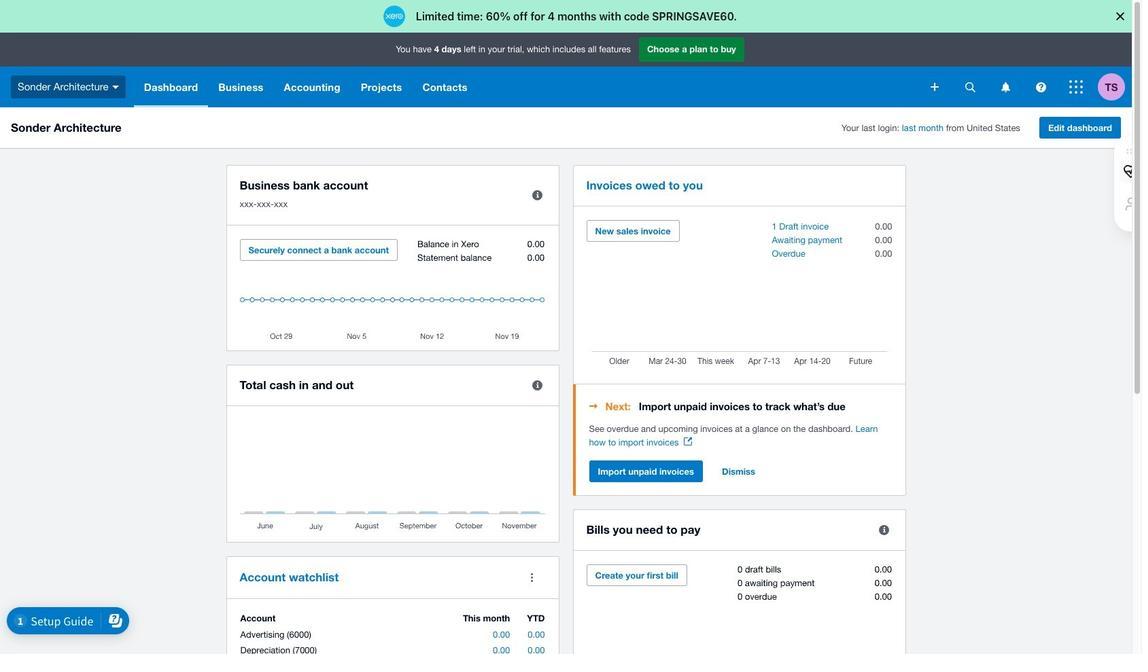 Task type: locate. For each thing, give the bounding box(es) containing it.
empty state bank feed widget with a tooltip explaining the feature. includes a 'securely connect a bank account' button and a data-less flat line graph marking four weekly dates, indicating future account balance tracking. image
[[240, 239, 546, 341]]

heading
[[589, 398, 892, 415]]

svg image
[[1069, 80, 1083, 94], [965, 82, 975, 92], [1036, 82, 1046, 92], [112, 85, 119, 89]]

empty state of the bills widget with a 'create your first bill' button and an unpopulated column graph. image
[[586, 565, 892, 655]]

panel body document
[[589, 423, 892, 450], [589, 423, 892, 450]]

empty state widget for the total cash in and out feature, displaying a column graph summarising bank transaction data as total money in versus total money out across all connected bank accounts, enabling a visual comparison of the two amounts. image
[[240, 420, 546, 532]]

svg image
[[1001, 82, 1010, 92], [931, 83, 939, 91]]

dialog
[[0, 0, 1142, 33]]

0 horizontal spatial svg image
[[931, 83, 939, 91]]

banner
[[0, 33, 1132, 107]]

1 horizontal spatial svg image
[[1001, 82, 1010, 92]]



Task type: describe. For each thing, give the bounding box(es) containing it.
accounts watchlist options image
[[518, 564, 546, 592]]

opens in a new tab image
[[684, 438, 692, 446]]



Task type: vqa. For each thing, say whether or not it's contained in the screenshot.
Paid link
no



